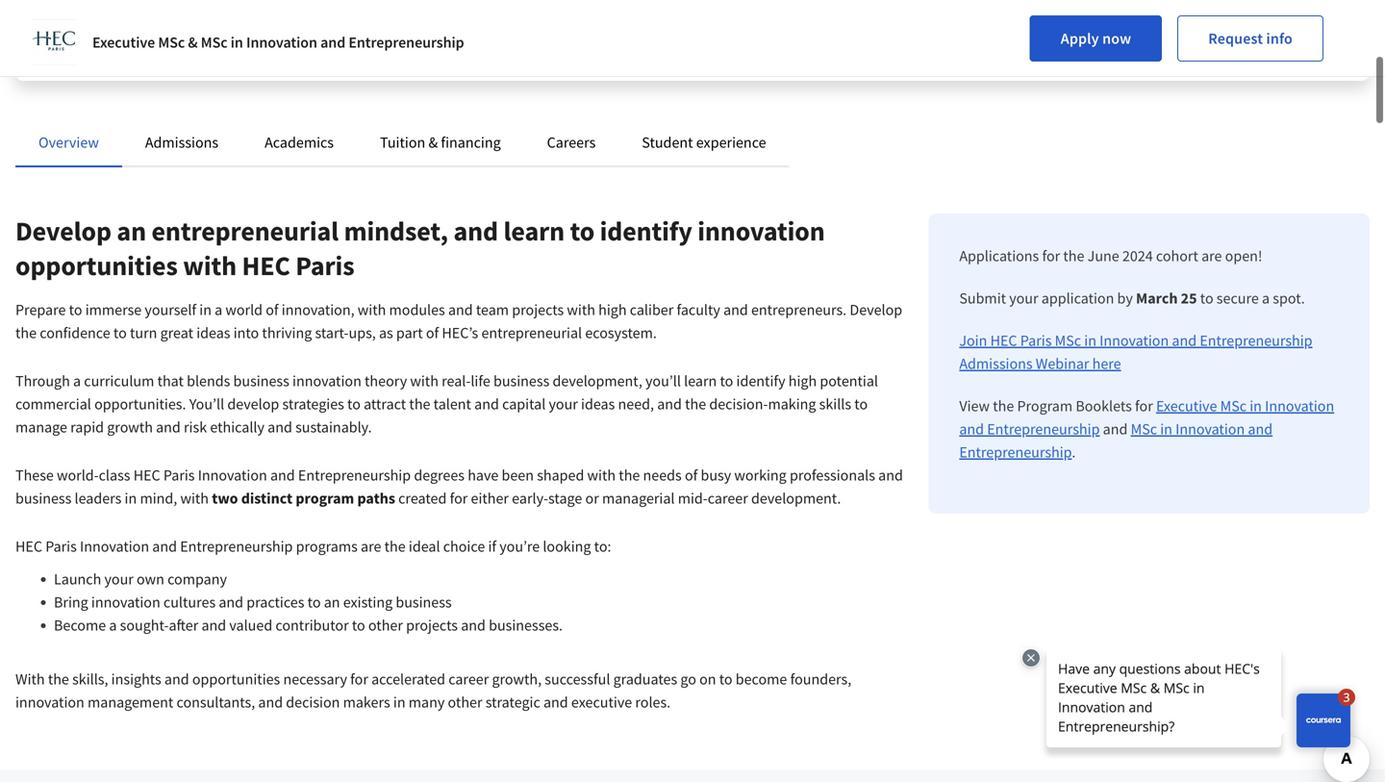 Task type: locate. For each thing, give the bounding box(es) containing it.
0 horizontal spatial &
[[188, 33, 198, 52]]

1 vertical spatial identify
[[737, 371, 786, 391]]

ideas left into
[[196, 323, 230, 343]]

1 vertical spatial by
[[1118, 289, 1133, 308]]

1 horizontal spatial career
[[708, 489, 748, 508]]

a left 'sought-'
[[109, 616, 117, 635]]

an up contributor
[[324, 593, 340, 612]]

innovation inside msc in innovation and entrepreneurship
[[1176, 420, 1245, 439]]

other inside with the skills, insights and opportunities necessary for accelerated career growth, successful graduates go on to become founders, innovation management consultants, and decision makers in many other strategic and executive roles.
[[448, 693, 483, 712]]

0 vertical spatial by
[[91, 20, 105, 38]]

other down existing
[[368, 616, 403, 635]]

paris up launch
[[45, 537, 77, 556]]

0 horizontal spatial an
[[117, 214, 146, 248]]

0 horizontal spatial projects
[[406, 616, 458, 635]]

growth,
[[492, 670, 542, 689]]

faculty
[[677, 300, 721, 319]]

1 horizontal spatial opportunities
[[192, 670, 280, 689]]

1 horizontal spatial of
[[426, 323, 439, 343]]

paris up innovation,
[[296, 249, 355, 282]]

the up managerial
[[619, 466, 640, 485]]

other right many
[[448, 693, 483, 712]]

hec up mind,
[[133, 466, 160, 485]]

the right 'with' in the left of the page
[[48, 670, 69, 689]]

potential
[[820, 371, 878, 391]]

develop
[[15, 214, 112, 248], [850, 300, 903, 319]]

0 vertical spatial projects
[[512, 300, 564, 319]]

msc
[[158, 33, 185, 52], [201, 33, 228, 52], [1055, 331, 1082, 350], [1221, 396, 1247, 416], [1131, 420, 1158, 439]]

distinct
[[241, 489, 293, 508]]

1 horizontal spatial high
[[789, 371, 817, 391]]

1 horizontal spatial projects
[[512, 300, 564, 319]]

executive down the join hec paris msc in innovation and entrepreneurship admissions webinar here link
[[1157, 396, 1218, 416]]

your right capital
[[549, 395, 578, 414]]

overview link
[[38, 133, 99, 152]]

projects right team in the left of the page
[[512, 300, 564, 319]]

entrepreneurial down team in the left of the page
[[482, 323, 582, 343]]

and inside executive msc in innovation and entrepreneurship
[[960, 420, 984, 439]]

programs
[[296, 537, 358, 556]]

1 vertical spatial other
[[448, 693, 483, 712]]

needs
[[643, 466, 682, 485]]

1 horizontal spatial learn
[[684, 371, 717, 391]]

hec paris logo image
[[31, 19, 77, 65]]

executive
[[571, 693, 632, 712]]

0 horizontal spatial are
[[361, 537, 381, 556]]

applications for the june 2024 cohort are open!
[[960, 246, 1263, 266]]

attract
[[364, 395, 406, 414]]

high up 'making'
[[789, 371, 817, 391]]

0 vertical spatial career
[[708, 489, 748, 508]]

&
[[188, 33, 198, 52], [429, 133, 438, 152]]

to:
[[594, 537, 611, 556]]

1 vertical spatial an
[[324, 593, 340, 612]]

are right programs at the bottom left of the page
[[361, 537, 381, 556]]

0 vertical spatial high
[[599, 300, 627, 319]]

are left open!
[[1202, 246, 1222, 266]]

of
[[266, 300, 279, 319], [426, 323, 439, 343], [685, 466, 698, 485]]

0 vertical spatial identify
[[600, 214, 693, 248]]

for inside ranked by the financial times for 4 consecutive years
[[219, 20, 235, 38]]

executive right the ranked
[[92, 33, 155, 52]]

with
[[15, 670, 45, 689]]

career inside with the skills, insights and opportunities necessary for accelerated career growth, successful graduates go on to become founders, innovation management consultants, and decision makers in many other strategic and executive roles.
[[449, 670, 489, 689]]

innovation inside these world-class hec paris innovation and entrepreneurship degrees have been shaped with the needs of busy working professionals and business leaders in mind, with
[[198, 466, 267, 485]]

in inside these world-class hec paris innovation and entrepreneurship degrees have been shaped with the needs of busy working professionals and business leaders in mind, with
[[125, 489, 137, 508]]

learn right you'll
[[684, 371, 717, 391]]

to right the 'on'
[[719, 670, 733, 689]]

0 horizontal spatial learn
[[504, 214, 565, 248]]

0 vertical spatial executive
[[92, 33, 155, 52]]

1 vertical spatial high
[[789, 371, 817, 391]]

career down busy
[[708, 489, 748, 508]]

your inside launch your own company bring innovation cultures and practices to an existing business become a sought-after and valued contributor to other projects and businesses.
[[104, 570, 134, 589]]

1 vertical spatial executive
[[1157, 396, 1218, 416]]

through
[[15, 371, 70, 391]]

in inside executive msc in innovation and entrepreneurship
[[1250, 396, 1262, 416]]

1 vertical spatial learn
[[684, 371, 717, 391]]

ideal
[[409, 537, 440, 556]]

develop up prepare
[[15, 214, 112, 248]]

your left own
[[104, 570, 134, 589]]

academics link
[[265, 133, 334, 152]]

about
[[1166, 20, 1199, 38]]

for down 'degrees' at the left of the page
[[450, 489, 468, 508]]

real-
[[442, 371, 471, 391]]

learn up team in the left of the page
[[504, 214, 565, 248]]

0 vertical spatial of
[[266, 300, 279, 319]]

the inside these world-class hec paris innovation and entrepreneurship degrees have been shaped with the needs of busy working professionals and business leaders in mind, with
[[619, 466, 640, 485]]

paris up webinar
[[1021, 331, 1052, 350]]

decision
[[286, 693, 340, 712]]

ideas down development,
[[581, 395, 615, 414]]

0 vertical spatial other
[[368, 616, 403, 635]]

these
[[15, 466, 54, 485]]

to up sustainably.
[[347, 395, 361, 414]]

msc inside join hec paris msc in innovation and entrepreneurship admissions webinar here
[[1055, 331, 1082, 350]]

0 horizontal spatial high
[[599, 300, 627, 319]]

and
[[320, 33, 346, 52], [454, 214, 498, 248], [448, 300, 473, 319], [724, 300, 748, 319], [1172, 331, 1197, 350], [475, 395, 499, 414], [657, 395, 682, 414], [156, 418, 181, 437], [268, 418, 292, 437], [960, 420, 984, 439], [1100, 420, 1131, 439], [1248, 420, 1273, 439], [270, 466, 295, 485], [879, 466, 903, 485], [152, 537, 177, 556], [219, 593, 243, 612], [202, 616, 226, 635], [461, 616, 486, 635], [164, 670, 189, 689], [258, 693, 283, 712], [544, 693, 568, 712]]

1 vertical spatial are
[[361, 537, 381, 556]]

1 horizontal spatial admissions
[[960, 354, 1033, 373]]

1 vertical spatial admissions
[[960, 354, 1033, 373]]

prepare
[[15, 300, 66, 319]]

ethically
[[210, 418, 265, 437]]

1 horizontal spatial develop
[[850, 300, 903, 319]]

msc inside msc in innovation and entrepreneurship
[[1131, 420, 1158, 439]]

0 vertical spatial &
[[188, 33, 198, 52]]

to down careers
[[570, 214, 595, 248]]

& right financial
[[188, 33, 198, 52]]

2 vertical spatial of
[[685, 466, 698, 485]]

other inside launch your own company bring innovation cultures and practices to an existing business become a sought-after and valued contributor to other projects and businesses.
[[368, 616, 403, 635]]

0 vertical spatial opportunities
[[15, 249, 178, 282]]

ranked
[[46, 20, 89, 38]]

0 vertical spatial learn
[[504, 214, 565, 248]]

talent
[[434, 395, 471, 414]]

identify inside develop an entrepreneurial mindset, and learn to identify innovation opportunities with hec paris
[[600, 214, 693, 248]]

with inside develop an entrepreneurial mindset, and learn to identify innovation opportunities with hec paris
[[183, 249, 237, 282]]

paris up mind,
[[163, 466, 195, 485]]

0 vertical spatial an
[[117, 214, 146, 248]]

an up immerse
[[117, 214, 146, 248]]

launch
[[54, 570, 101, 589]]

by up the consecutive
[[91, 20, 105, 38]]

with the skills, insights and opportunities necessary for accelerated career growth, successful graduates go on to become founders, innovation management consultants, and decision makers in many other strategic and executive roles.
[[15, 670, 852, 712]]

entrepreneurs.
[[751, 300, 847, 319]]

hec inside develop an entrepreneurial mindset, and learn to identify innovation opportunities with hec paris
[[242, 249, 290, 282]]

innovation inside develop an entrepreneurial mindset, and learn to identify innovation opportunities with hec paris
[[698, 214, 825, 248]]

to inside with the skills, insights and opportunities necessary for accelerated career growth, successful graduates go on to become founders, innovation management consultants, and decision makers in many other strategic and executive roles.
[[719, 670, 733, 689]]

0 horizontal spatial executive
[[92, 33, 155, 52]]

business down ideal
[[396, 593, 452, 612]]

0 horizontal spatial entrepreneurial
[[152, 214, 339, 248]]

the left june
[[1064, 246, 1085, 266]]

on
[[700, 670, 716, 689]]

0 horizontal spatial admissions
[[145, 133, 219, 152]]

by left march
[[1118, 289, 1133, 308]]

1 vertical spatial entrepreneurial
[[482, 323, 582, 343]]

high inside through a curriculum that blends business innovation theory with real-life business development, you'll learn to identify high potential commercial opportunities. you'll develop strategies to attract the talent and capital your ideas need, and the decision-making skills to manage rapid growth and risk ethically and sustainably.
[[789, 371, 817, 391]]

opportunities up immerse
[[15, 249, 178, 282]]

1 vertical spatial career
[[449, 670, 489, 689]]

business down these at the bottom left of the page
[[15, 489, 71, 508]]

identify up decision-
[[737, 371, 786, 391]]

learn inside develop an entrepreneurial mindset, and learn to identify innovation opportunities with hec paris
[[504, 214, 565, 248]]

0 horizontal spatial career
[[449, 670, 489, 689]]

1 horizontal spatial by
[[1118, 289, 1133, 308]]

with up 'world' at left top
[[183, 249, 237, 282]]

develop inside develop an entrepreneurial mindset, and learn to identify innovation opportunities with hec paris
[[15, 214, 112, 248]]

request info
[[1209, 29, 1293, 48]]

opportunities inside develop an entrepreneurial mindset, and learn to identify innovation opportunities with hec paris
[[15, 249, 178, 282]]

0 horizontal spatial ideas
[[196, 323, 230, 343]]

to up confidence
[[69, 300, 82, 319]]

an inside launch your own company bring innovation cultures and practices to an existing business become a sought-after and valued contributor to other projects and businesses.
[[324, 593, 340, 612]]

develop up potential
[[850, 300, 903, 319]]

1 vertical spatial develop
[[850, 300, 903, 319]]

the
[[108, 20, 126, 38], [1064, 246, 1085, 266], [15, 323, 37, 343], [409, 395, 431, 414], [685, 395, 706, 414], [993, 396, 1014, 416], [619, 466, 640, 485], [385, 537, 406, 556], [48, 670, 69, 689]]

hec up 'world' at left top
[[242, 249, 290, 282]]

manage
[[15, 418, 67, 437]]

hec
[[242, 249, 290, 282], [991, 331, 1018, 350], [133, 466, 160, 485], [15, 537, 42, 556]]

career left growth,
[[449, 670, 489, 689]]

view
[[960, 396, 990, 416]]

high inside prepare to immerse yourself in a world of innovation, with modules and team projects with high caliber faculty and entrepreneurs. develop the confidence to turn great ideas into thriving start-ups, as part of hec's entrepreneurial ecosystem.
[[599, 300, 627, 319]]

in inside prepare to immerse yourself in a world of innovation, with modules and team projects with high caliber faculty and entrepreneurs. develop the confidence to turn great ideas into thriving start-ups, as part of hec's entrepreneurial ecosystem.
[[199, 300, 212, 319]]

1 vertical spatial opportunities
[[192, 670, 280, 689]]

company
[[167, 570, 227, 589]]

the inside ranked by the financial times for 4 consecutive years
[[108, 20, 126, 38]]

with up ups, on the top of page
[[358, 300, 386, 319]]

innovation down 'with' in the left of the page
[[15, 693, 84, 712]]

innovation inside launch your own company bring innovation cultures and practices to an existing business become a sought-after and valued contributor to other projects and businesses.
[[91, 593, 160, 612]]

to right 25
[[1201, 289, 1214, 308]]

opportunities
[[15, 249, 178, 282], [192, 670, 280, 689]]

msc inside executive msc in innovation and entrepreneurship
[[1221, 396, 1247, 416]]

admissions inside join hec paris msc in innovation and entrepreneurship admissions webinar here
[[960, 354, 1033, 373]]

june
[[1088, 246, 1120, 266]]

1 horizontal spatial entrepreneurial
[[482, 323, 582, 343]]

innovation inside through a curriculum that blends business innovation theory with real-life business development, you'll learn to identify high potential commercial opportunities. you'll develop strategies to attract the talent and capital your ideas need, and the decision-making skills to manage rapid growth and risk ethically and sustainably.
[[293, 371, 362, 391]]

the down prepare
[[15, 323, 37, 343]]

entrepreneurship inside these world-class hec paris innovation and entrepreneurship degrees have been shaped with the needs of busy working professionals and business leaders in mind, with
[[298, 466, 411, 485]]

and inside join hec paris msc in innovation and entrepreneurship admissions webinar here
[[1172, 331, 1197, 350]]

0 horizontal spatial other
[[368, 616, 403, 635]]

executive
[[92, 33, 155, 52], [1157, 396, 1218, 416]]

paris inside join hec paris msc in innovation and entrepreneurship admissions webinar here
[[1021, 331, 1052, 350]]

launch your own company bring innovation cultures and practices to an existing business become a sought-after and valued contributor to other projects and businesses.
[[54, 570, 563, 635]]

for up makers
[[350, 670, 368, 689]]

1 horizontal spatial other
[[448, 693, 483, 712]]

a up commercial
[[73, 371, 81, 391]]

0 vertical spatial entrepreneurial
[[152, 214, 339, 248]]

strategies
[[282, 395, 344, 414]]

0 horizontal spatial opportunities
[[15, 249, 178, 282]]

experience
[[696, 133, 766, 152]]

entrepreneurial up 'world' at left top
[[152, 214, 339, 248]]

been
[[502, 466, 534, 485]]

for left 4
[[219, 20, 235, 38]]

innovation up the strategies
[[293, 371, 362, 391]]

1 horizontal spatial identify
[[737, 371, 786, 391]]

applications
[[960, 246, 1039, 266]]

program
[[296, 489, 354, 508]]

curriculum
[[84, 371, 154, 391]]

the up years
[[108, 20, 126, 38]]

student experience link
[[642, 133, 766, 152]]

with left real-
[[410, 371, 439, 391]]

prepare to immerse yourself in a world of innovation, with modules and team projects with high caliber faculty and entrepreneurs. develop the confidence to turn great ideas into thriving start-ups, as part of hec's entrepreneurial ecosystem.
[[15, 300, 903, 343]]

mind,
[[140, 489, 177, 508]]

of up "thriving"
[[266, 300, 279, 319]]

paris inside develop an entrepreneurial mindset, and learn to identify innovation opportunities with hec paris
[[296, 249, 355, 282]]

1 horizontal spatial ideas
[[581, 395, 615, 414]]

projects up accelerated
[[406, 616, 458, 635]]

of up mid-
[[685, 466, 698, 485]]

innovation up entrepreneurs.
[[698, 214, 825, 248]]

leaders
[[75, 489, 122, 508]]

1 horizontal spatial an
[[324, 593, 340, 612]]

high up 'ecosystem.'
[[599, 300, 627, 319]]

25
[[1181, 289, 1198, 308]]

0 horizontal spatial develop
[[15, 214, 112, 248]]

sustainably.
[[295, 418, 372, 437]]

executive inside executive msc in innovation and entrepreneurship
[[1157, 396, 1218, 416]]

the right view
[[993, 396, 1014, 416]]

the inside with the skills, insights and opportunities necessary for accelerated career growth, successful graduates go on to become founders, innovation management consultants, and decision makers in many other strategic and executive roles.
[[48, 670, 69, 689]]

1 vertical spatial ideas
[[581, 395, 615, 414]]

0 vertical spatial are
[[1202, 246, 1222, 266]]

opportunities up the consultants,
[[192, 670, 280, 689]]

hec right join
[[991, 331, 1018, 350]]

0 vertical spatial develop
[[15, 214, 112, 248]]

request info button
[[1178, 15, 1324, 62]]

innovation up 'sought-'
[[91, 593, 160, 612]]

world
[[226, 300, 263, 319]]

for up application
[[1042, 246, 1061, 266]]

modules
[[389, 300, 445, 319]]

spot.
[[1273, 289, 1305, 308]]

careers
[[547, 133, 596, 152]]

1 horizontal spatial are
[[1202, 246, 1222, 266]]

a left 'world' at left top
[[215, 300, 222, 319]]

1 vertical spatial projects
[[406, 616, 458, 635]]

years
[[116, 39, 146, 57]]

executive for &
[[92, 33, 155, 52]]

& right tuition
[[429, 133, 438, 152]]

hec down these at the bottom left of the page
[[15, 537, 42, 556]]

1 vertical spatial of
[[426, 323, 439, 343]]

2 horizontal spatial of
[[685, 466, 698, 485]]

identify up caliber
[[600, 214, 693, 248]]

0 horizontal spatial by
[[91, 20, 105, 38]]

with inside through a curriculum that blends business innovation theory with real-life business development, you'll learn to identify high potential commercial opportunities. you'll develop strategies to attract the talent and capital your ideas need, and the decision-making skills to manage rapid growth and risk ethically and sustainably.
[[410, 371, 439, 391]]

your right submit
[[1010, 289, 1039, 308]]

paris inside these world-class hec paris innovation and entrepreneurship degrees have been shaped with the needs of busy working professionals and business leaders in mind, with
[[163, 466, 195, 485]]

innovation inside with the skills, insights and opportunities necessary for accelerated career growth, successful graduates go on to become founders, innovation management consultants, and decision makers in many other strategic and executive roles.
[[15, 693, 84, 712]]

here
[[1093, 354, 1122, 373]]

student
[[642, 133, 693, 152]]

degrees
[[414, 466, 465, 485]]

1 horizontal spatial executive
[[1157, 396, 1218, 416]]

1 vertical spatial &
[[429, 133, 438, 152]]

0 horizontal spatial identify
[[600, 214, 693, 248]]

develop
[[227, 395, 279, 414]]

your
[[1202, 20, 1228, 38], [1010, 289, 1039, 308], [549, 395, 578, 414], [104, 570, 134, 589]]

entrepreneurship
[[349, 33, 464, 52], [1200, 331, 1313, 350], [987, 420, 1100, 439], [960, 443, 1072, 462], [298, 466, 411, 485], [180, 537, 293, 556]]

of right part
[[426, 323, 439, 343]]

hec inside join hec paris msc in innovation and entrepreneurship admissions webinar here
[[991, 331, 1018, 350]]

with
[[183, 249, 237, 282], [358, 300, 386, 319], [567, 300, 596, 319], [410, 371, 439, 391], [587, 466, 616, 485], [180, 489, 209, 508]]

0 vertical spatial ideas
[[196, 323, 230, 343]]

consecutive
[[46, 39, 113, 57]]

entrepreneurial inside prepare to immerse yourself in a world of innovation, with modules and team projects with high caliber faculty and entrepreneurs. develop the confidence to turn great ideas into thriving start-ups, as part of hec's entrepreneurial ecosystem.
[[482, 323, 582, 343]]

stage
[[548, 489, 582, 508]]

for right booklets
[[1135, 396, 1153, 416]]

of inside these world-class hec paris innovation and entrepreneurship degrees have been shaped with the needs of busy working professionals and business leaders in mind, with
[[685, 466, 698, 485]]



Task type: describe. For each thing, give the bounding box(es) containing it.
the inside prepare to immerse yourself in a world of innovation, with modules and team projects with high caliber faculty and entrepreneurs. develop the confidence to turn great ideas into thriving start-ups, as part of hec's entrepreneurial ecosystem.
[[15, 323, 37, 343]]

are for open!
[[1202, 246, 1222, 266]]

learn about your payment options link
[[1132, 20, 1326, 38]]

entrepreneurship inside msc in innovation and entrepreneurship
[[960, 443, 1072, 462]]

roles.
[[635, 693, 671, 712]]

to right "skills"
[[855, 395, 868, 414]]

opportunities.
[[94, 395, 186, 414]]

sought-
[[120, 616, 169, 635]]

turn
[[130, 323, 157, 343]]

in inside with the skills, insights and opportunities necessary for accelerated career growth, successful graduates go on to become founders, innovation management consultants, and decision makers in many other strategic and executive roles.
[[393, 693, 406, 712]]

businesses.
[[489, 616, 563, 635]]

by inside ranked by the financial times for 4 consecutive years
[[91, 20, 105, 38]]

executive for in
[[1157, 396, 1218, 416]]

with up or
[[587, 466, 616, 485]]

0 vertical spatial admissions
[[145, 133, 219, 152]]

in inside msc in innovation and entrepreneurship
[[1161, 420, 1173, 439]]

two
[[212, 489, 238, 508]]

ideas inside through a curriculum that blends business innovation theory with real-life business development, you'll learn to identify high potential commercial opportunities. you'll develop strategies to attract the talent and capital your ideas need, and the decision-making skills to manage rapid growth and risk ethically and sustainably.
[[581, 395, 615, 414]]

hec's
[[442, 323, 478, 343]]

as
[[379, 323, 393, 343]]

hec paris innovation and entrepreneurship programs are the ideal choice if you're looking to:
[[15, 537, 615, 556]]

msc in innovation and entrepreneurship link
[[960, 420, 1273, 462]]

1 horizontal spatial &
[[429, 133, 438, 152]]

tuition & financing
[[380, 133, 501, 152]]

mindset,
[[344, 214, 448, 248]]

0 horizontal spatial of
[[266, 300, 279, 319]]

academics
[[265, 133, 334, 152]]

theory
[[365, 371, 407, 391]]

in inside join hec paris msc in innovation and entrepreneurship admissions webinar here
[[1085, 331, 1097, 350]]

development.
[[751, 489, 841, 508]]

shaped
[[537, 466, 584, 485]]

cultures
[[163, 593, 216, 612]]

entrepreneurship inside join hec paris msc in innovation and entrepreneurship admissions webinar here
[[1200, 331, 1313, 350]]

founders,
[[791, 670, 852, 689]]

become
[[54, 616, 106, 635]]

4
[[238, 20, 245, 38]]

valued
[[229, 616, 272, 635]]

choice
[[443, 537, 485, 556]]

tuition & financing link
[[380, 133, 501, 152]]

times
[[183, 20, 217, 38]]

secure
[[1217, 289, 1259, 308]]

life
[[471, 371, 491, 391]]

msc in innovation and entrepreneurship
[[960, 420, 1273, 462]]

innovation inside executive msc in innovation and entrepreneurship
[[1265, 396, 1335, 416]]

if
[[488, 537, 497, 556]]

executive msc in innovation and entrepreneurship link
[[960, 396, 1335, 439]]

skills,
[[72, 670, 108, 689]]

own
[[137, 570, 164, 589]]

your inside through a curriculum that blends business innovation theory with real-life business development, you'll learn to identify high potential commercial opportunities. you'll develop strategies to attract the talent and capital your ideas need, and the decision-making skills to manage rapid growth and risk ethically and sustainably.
[[549, 395, 578, 414]]

an inside develop an entrepreneurial mindset, and learn to identify innovation opportunities with hec paris
[[117, 214, 146, 248]]

projects inside prepare to immerse yourself in a world of innovation, with modules and team projects with high caliber faculty and entrepreneurs. develop the confidence to turn great ideas into thriving start-ups, as part of hec's entrepreneurial ecosystem.
[[512, 300, 564, 319]]

paths
[[357, 489, 395, 508]]

business up capital
[[494, 371, 550, 391]]

with up 'ecosystem.'
[[567, 300, 596, 319]]

to up decision-
[[720, 371, 734, 391]]

payment
[[1230, 20, 1280, 38]]

these world-class hec paris innovation and entrepreneurship degrees have been shaped with the needs of busy working professionals and business leaders in mind, with
[[15, 466, 903, 508]]

view the program booklets for
[[960, 396, 1157, 416]]

develop inside prepare to immerse yourself in a world of innovation, with modules and team projects with high caliber faculty and entrepreneurs. develop the confidence to turn great ideas into thriving start-ups, as part of hec's entrepreneurial ecosystem.
[[850, 300, 903, 319]]

strategic
[[486, 693, 541, 712]]

apply
[[1061, 29, 1100, 48]]

innovation,
[[282, 300, 355, 319]]

the left decision-
[[685, 395, 706, 414]]

business up develop
[[233, 371, 289, 391]]

hec inside these world-class hec paris innovation and entrepreneurship degrees have been shaped with the needs of busy working professionals and business leaders in mind, with
[[133, 466, 160, 485]]

executive msc & msc in innovation and entrepreneurship
[[92, 33, 464, 52]]

a inside prepare to immerse yourself in a world of innovation, with modules and team projects with high caliber faculty and entrepreneurs. develop the confidence to turn great ideas into thriving start-ups, as part of hec's entrepreneurial ecosystem.
[[215, 300, 222, 319]]

have
[[468, 466, 499, 485]]

or
[[586, 489, 599, 508]]

entrepreneurial inside develop an entrepreneurial mindset, and learn to identify innovation opportunities with hec paris
[[152, 214, 339, 248]]

cohort
[[1156, 246, 1199, 266]]

request
[[1209, 29, 1264, 48]]

rapid
[[70, 418, 104, 437]]

financial
[[129, 20, 180, 38]]

ranked by the financial times for 4 consecutive years
[[46, 20, 245, 57]]

into
[[234, 323, 259, 343]]

a inside launch your own company bring innovation cultures and practices to an existing business become a sought-after and valued contributor to other projects and businesses.
[[109, 616, 117, 635]]

tuition
[[380, 133, 426, 152]]

careers link
[[547, 133, 596, 152]]

and inside develop an entrepreneurial mindset, and learn to identify innovation opportunities with hec paris
[[454, 214, 498, 248]]

development,
[[553, 371, 643, 391]]

info
[[1267, 29, 1293, 48]]

for inside with the skills, insights and opportunities necessary for accelerated career growth, successful graduates go on to become founders, innovation management consultants, and decision makers in many other strategic and executive roles.
[[350, 670, 368, 689]]

graduates
[[614, 670, 678, 689]]

and inside msc in innovation and entrepreneurship
[[1248, 420, 1273, 439]]

overview
[[38, 133, 99, 152]]

mid-
[[678, 489, 708, 508]]

learn
[[1132, 20, 1163, 38]]

the left talent
[[409, 395, 431, 414]]

blends
[[187, 371, 230, 391]]

booklets
[[1076, 396, 1132, 416]]

options
[[1283, 20, 1326, 38]]

makers
[[343, 693, 390, 712]]

admissions link
[[145, 133, 219, 152]]

to up contributor
[[308, 593, 321, 612]]

to down existing
[[352, 616, 365, 635]]

risk
[[184, 418, 207, 437]]

to inside develop an entrepreneurial mindset, and learn to identify innovation opportunities with hec paris
[[570, 214, 595, 248]]

submit your application by march 25 to secure a spot.
[[960, 289, 1305, 308]]

develop an entrepreneurial mindset, and learn to identify innovation opportunities with hec paris
[[15, 214, 825, 282]]

ideas inside prepare to immerse yourself in a world of innovation, with modules and team projects with high caliber faculty and entrepreneurs. develop the confidence to turn great ideas into thriving start-ups, as part of hec's entrepreneurial ecosystem.
[[196, 323, 230, 343]]

to left turn on the left top of the page
[[113, 323, 127, 343]]

2024
[[1123, 246, 1153, 266]]

projects inside launch your own company bring innovation cultures and practices to an existing business become a sought-after and valued contributor to other projects and businesses.
[[406, 616, 458, 635]]

contributor
[[276, 616, 349, 635]]

are for the
[[361, 537, 381, 556]]

innovation inside join hec paris msc in innovation and entrepreneurship admissions webinar here
[[1100, 331, 1169, 350]]

busy
[[701, 466, 731, 485]]

business inside launch your own company bring innovation cultures and practices to an existing business become a sought-after and valued contributor to other projects and businesses.
[[396, 593, 452, 612]]

application
[[1042, 289, 1115, 308]]

through a curriculum that blends business innovation theory with real-life business development, you'll learn to identify high potential commercial opportunities. you'll develop strategies to attract the talent and capital your ideas need, and the decision-making skills to manage rapid growth and risk ethically and sustainably.
[[15, 371, 878, 437]]

executive msc in innovation and entrepreneurship
[[960, 396, 1335, 439]]

identify inside through a curriculum that blends business innovation theory with real-life business development, you'll learn to identify high potential commercial opportunities. you'll develop strategies to attract the talent and capital your ideas need, and the decision-making skills to manage rapid growth and risk ethically and sustainably.
[[737, 371, 786, 391]]

your right about at the right of the page
[[1202, 20, 1228, 38]]

submit
[[960, 289, 1006, 308]]

accelerated
[[371, 670, 446, 689]]

managerial
[[602, 489, 675, 508]]

apply now button
[[1030, 15, 1163, 62]]

management
[[88, 693, 173, 712]]

opportunities inside with the skills, insights and opportunities necessary for accelerated career growth, successful graduates go on to become founders, innovation management consultants, and decision makers in many other strategic and executive roles.
[[192, 670, 280, 689]]

need,
[[618, 395, 654, 414]]

the left ideal
[[385, 537, 406, 556]]

successful
[[545, 670, 610, 689]]

a inside through a curriculum that blends business innovation theory with real-life business development, you'll learn to identify high potential commercial opportunities. you'll develop strategies to attract the talent and capital your ideas need, and the decision-making skills to manage rapid growth and risk ethically and sustainably.
[[73, 371, 81, 391]]

confidence
[[40, 323, 110, 343]]

with left two
[[180, 489, 209, 508]]

business inside these world-class hec paris innovation and entrepreneurship degrees have been shaped with the needs of busy working professionals and business leaders in mind, with
[[15, 489, 71, 508]]

program
[[1017, 396, 1073, 416]]

entrepreneurship inside executive msc in innovation and entrepreneurship
[[987, 420, 1100, 439]]

learn inside through a curriculum that blends business innovation theory with real-life business development, you'll learn to identify high potential commercial opportunities. you'll develop strategies to attract the talent and capital your ideas need, and the decision-making skills to manage rapid growth and risk ethically and sustainably.
[[684, 371, 717, 391]]

looking
[[543, 537, 591, 556]]

apply now
[[1061, 29, 1132, 48]]

a left the spot.
[[1262, 289, 1270, 308]]



Task type: vqa. For each thing, say whether or not it's contained in the screenshot.
Article related to Google Sheets vs. Excel: What's the Difference?
no



